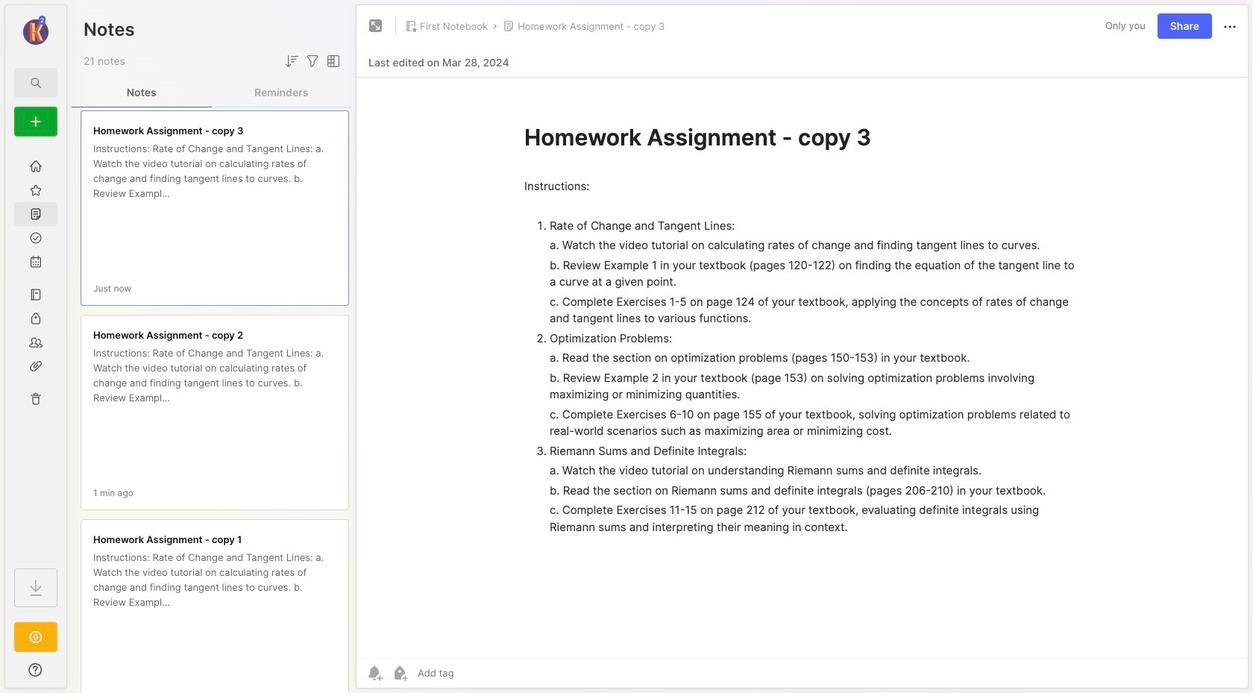 Task type: describe. For each thing, give the bounding box(es) containing it.
tree inside main element
[[5, 146, 66, 555]]

home image
[[28, 159, 43, 174]]

Note Editor text field
[[357, 77, 1249, 658]]

note window element
[[356, 4, 1249, 693]]

Account field
[[5, 14, 66, 47]]

View options field
[[322, 52, 343, 70]]

main element
[[0, 0, 72, 693]]

Add filters field
[[304, 52, 322, 70]]

add filters image
[[304, 52, 322, 70]]

More actions field
[[1222, 17, 1240, 36]]



Task type: locate. For each thing, give the bounding box(es) containing it.
add a reminder image
[[366, 664, 384, 682]]

more actions image
[[1222, 18, 1240, 36]]

WHAT'S NEW field
[[5, 658, 66, 682]]

upgrade image
[[27, 628, 45, 646]]

expand note image
[[367, 17, 385, 35]]

tab list
[[72, 78, 352, 107]]

click to expand image
[[65, 666, 77, 684]]

add tag image
[[391, 664, 409, 682]]

edit search image
[[27, 74, 45, 92]]

tree
[[5, 146, 66, 555]]

Sort options field
[[283, 52, 301, 70]]

Add tag field
[[416, 667, 529, 680]]



Task type: vqa. For each thing, say whether or not it's contained in the screenshot.
Thumbnail
no



